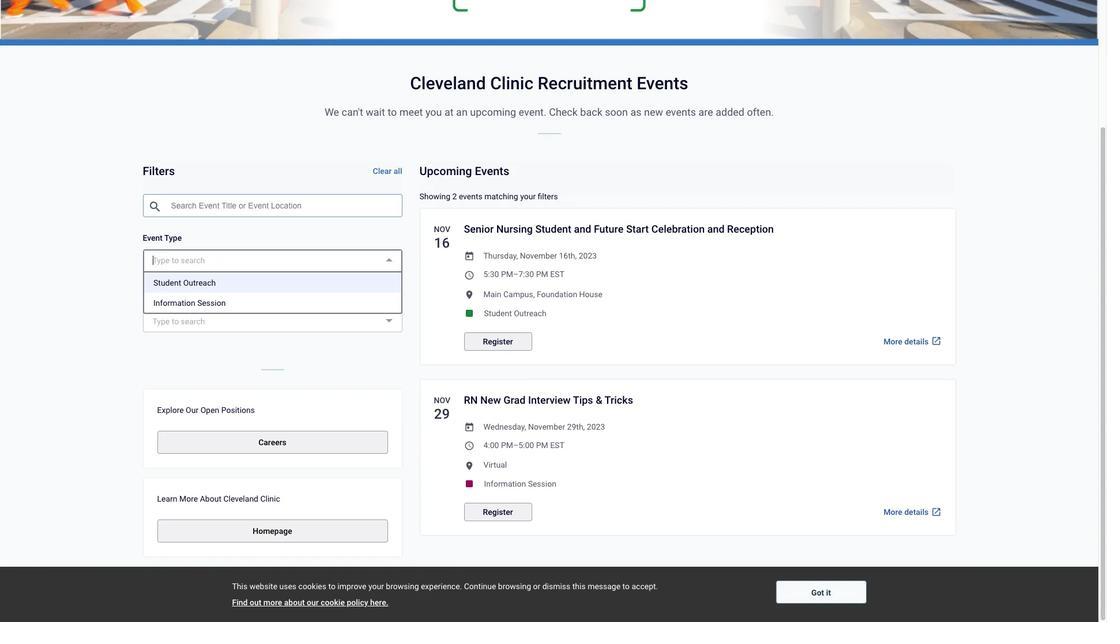 Task type: vqa. For each thing, say whether or not it's contained in the screenshot.
top Student Outreach
yes



Task type: describe. For each thing, give the bounding box(es) containing it.
foundation
[[537, 290, 577, 299]]

upcoming events
[[420, 164, 509, 178]]

nov for 29
[[434, 396, 450, 405]]

learn
[[157, 495, 177, 504]]

filters
[[143, 164, 175, 178]]

explore
[[157, 406, 184, 415]]

details for 16
[[905, 337, 929, 346]]

november for 16
[[520, 251, 557, 261]]

got it
[[811, 589, 831, 598]]

more
[[263, 599, 282, 608]]

learn more about cleveland clinic
[[157, 495, 280, 504]]

explore our open positions careers
[[157, 406, 287, 448]]

type to search for type
[[153, 256, 205, 265]]

wednesday, november 29th, 2023
[[484, 423, 605, 432]]

main campus, foundation house
[[484, 290, 603, 299]]

website
[[250, 582, 277, 592]]

cookie
[[321, 599, 345, 608]]

continue
[[464, 582, 496, 592]]

to left accept.
[[623, 582, 630, 592]]

about
[[284, 599, 305, 608]]

senior
[[464, 223, 494, 235]]

to down professional area
[[172, 317, 179, 326]]

pm right 4:00
[[501, 441, 513, 450]]

matching
[[485, 192, 518, 201]]

pm right 5:30
[[501, 270, 513, 279]]

more for 16
[[884, 337, 903, 346]]

1 vertical spatial student outreach
[[484, 309, 547, 318]]

this
[[573, 582, 586, 592]]

register for 16
[[483, 337, 513, 346]]

0 horizontal spatial your
[[368, 582, 384, 592]]

Search Event Title or Event Location text field
[[166, 195, 402, 217]]

can't
[[342, 106, 363, 118]]

7:30
[[519, 270, 534, 279]]

more details link for 29
[[884, 505, 941, 520]]

0 horizontal spatial events
[[459, 192, 483, 201]]

wait
[[366, 106, 385, 118]]

outreach inside row group
[[183, 278, 216, 288]]

wednesday,
[[484, 423, 526, 432]]

about
[[200, 495, 221, 504]]

open in new tab image
[[931, 336, 941, 347]]

event
[[143, 234, 163, 243]]

– for 16
[[513, 270, 519, 279]]

29th,
[[567, 423, 585, 432]]

upcoming
[[470, 106, 516, 118]]

showing
[[420, 192, 450, 201]]

1 horizontal spatial cleveland
[[410, 73, 486, 93]]

0 vertical spatial your
[[520, 192, 536, 201]]

reception
[[727, 223, 774, 235]]

start
[[626, 223, 649, 235]]

0 vertical spatial session
[[197, 298, 225, 308]]

find out more about our cookie policy here.
[[232, 599, 388, 608]]

est for 29
[[550, 441, 564, 450]]

time image
[[464, 270, 474, 281]]

5:00
[[519, 441, 534, 450]]

search for area
[[181, 317, 205, 326]]

1 horizontal spatial information session
[[484, 480, 556, 489]]

– for 29
[[513, 441, 519, 450]]

you
[[426, 106, 442, 118]]

0 vertical spatial student
[[535, 223, 572, 235]]

location image
[[464, 461, 474, 471]]

rights
[[196, 603, 215, 611]]

positions
[[221, 406, 255, 415]]

16th,
[[559, 251, 577, 261]]

information session inside row group
[[153, 298, 225, 308]]

main
[[484, 290, 501, 299]]

0 horizontal spatial cleveland
[[223, 495, 258, 504]]

uses
[[279, 582, 296, 592]]

new
[[644, 106, 663, 118]]

accept.
[[632, 582, 658, 592]]

find out more about our cookie policy here. link
[[232, 597, 758, 609]]

professional area
[[143, 294, 207, 303]]

improve
[[338, 582, 366, 592]]

information inside row group
[[153, 298, 195, 308]]

row group containing student outreach
[[144, 273, 401, 313]]

tricks
[[605, 394, 633, 406]]

area
[[190, 294, 207, 303]]

interview
[[528, 394, 571, 406]]

est for 16
[[550, 270, 564, 279]]

senior nursing student and future start celebration and reception
[[464, 223, 774, 235]]

pm right 5:00
[[536, 441, 548, 450]]

grad
[[504, 394, 526, 406]]

recruitment
[[538, 73, 633, 93]]

campus,
[[503, 290, 535, 299]]

open
[[200, 406, 219, 415]]

got
[[811, 589, 824, 598]]

our
[[186, 406, 199, 415]]

new
[[480, 394, 501, 406]]

event.
[[519, 106, 547, 118]]

house
[[579, 290, 603, 299]]

thursday,
[[484, 251, 518, 261]]

this
[[232, 582, 248, 592]]

nov 29
[[434, 396, 450, 423]]

added
[[716, 106, 745, 118]]

homepage
[[253, 527, 292, 536]]

more details for 16
[[884, 337, 929, 346]]

nov 16
[[434, 225, 450, 251]]

1 vertical spatial student
[[153, 278, 181, 288]]

as
[[631, 106, 642, 118]]

register link for 29
[[464, 504, 532, 522]]



Task type: locate. For each thing, give the bounding box(es) containing it.
1 vertical spatial session
[[528, 480, 556, 489]]

1 register from the top
[[483, 337, 513, 346]]

2 more details link from the top
[[884, 505, 941, 520]]

type right event
[[164, 234, 182, 243]]

more details for 29
[[884, 508, 929, 517]]

0 vertical spatial type
[[164, 234, 182, 243]]

1 vertical spatial register
[[483, 508, 513, 517]]

1 and from the left
[[574, 223, 591, 235]]

0 vertical spatial more details
[[884, 337, 929, 346]]

find
[[232, 599, 248, 608]]

details
[[905, 337, 929, 346], [905, 508, 929, 517]]

thursday, november 16th, 2023
[[484, 251, 597, 261]]

1 vertical spatial clinic
[[260, 495, 280, 504]]

2 type to search from the top
[[153, 317, 205, 326]]

and left reception
[[707, 223, 725, 235]]

type to search for area
[[153, 317, 205, 326]]

0 vertical spatial november
[[520, 251, 557, 261]]

time image
[[464, 441, 474, 452]]

None field
[[153, 251, 237, 272]]

careers link
[[157, 431, 388, 454]]

2 register link from the top
[[464, 504, 532, 522]]

here.
[[370, 599, 388, 608]]

upcoming
[[420, 164, 472, 178]]

more left open in new tab image
[[884, 508, 903, 517]]

1 horizontal spatial student
[[484, 309, 512, 318]]

1 horizontal spatial events
[[637, 73, 688, 93]]

1 search from the top
[[181, 256, 205, 265]]

all
[[186, 603, 194, 611]]

clinic
[[490, 73, 534, 93], [260, 495, 280, 504]]

outreach
[[183, 278, 216, 288], [514, 309, 547, 318]]

your left filters
[[520, 192, 536, 201]]

0 vertical spatial –
[[513, 270, 519, 279]]

1 horizontal spatial student outreach
[[484, 309, 547, 318]]

student down main
[[484, 309, 512, 318]]

2023 right 16th,
[[579, 251, 597, 261]]

student outreach down campus,
[[484, 309, 547, 318]]

register link down virtual
[[464, 504, 532, 522]]

dismiss
[[542, 582, 571, 592]]

type to search down professional area
[[153, 317, 205, 326]]

0 vertical spatial information
[[153, 298, 195, 308]]

more details link for 16
[[884, 334, 941, 349]]

0 horizontal spatial and
[[574, 223, 591, 235]]

0 vertical spatial register link
[[464, 333, 532, 351]]

details left open in new tab icon
[[905, 337, 929, 346]]

est
[[550, 270, 564, 279], [550, 441, 564, 450]]

type for event type
[[153, 256, 170, 265]]

2 and from the left
[[707, 223, 725, 235]]

an
[[456, 106, 468, 118]]

1 horizontal spatial your
[[520, 192, 536, 201]]

1 horizontal spatial events
[[666, 106, 696, 118]]

type to search
[[153, 256, 205, 265], [153, 317, 205, 326]]

got it button
[[776, 581, 866, 604]]

soon
[[605, 106, 628, 118]]

virtual
[[484, 461, 507, 470]]

our
[[307, 599, 319, 608]]

open in new tab image
[[931, 507, 941, 518]]

more for 29
[[884, 508, 903, 517]]

4:00 pm – 5:00 pm est
[[484, 441, 564, 450]]

2 browsing from the left
[[498, 582, 531, 592]]

0 horizontal spatial session
[[197, 298, 225, 308]]

0 horizontal spatial clinic
[[260, 495, 280, 504]]

0 vertical spatial events
[[637, 73, 688, 93]]

1 vertical spatial nov
[[434, 396, 450, 405]]

policy
[[347, 599, 368, 608]]

1 vertical spatial details
[[905, 508, 929, 517]]

1 vertical spatial more details
[[884, 508, 929, 517]]

event type
[[143, 234, 182, 243]]

1 vertical spatial register link
[[464, 504, 532, 522]]

we
[[325, 106, 339, 118]]

0 horizontal spatial information session
[[153, 298, 225, 308]]

1 vertical spatial events
[[475, 164, 509, 178]]

check
[[549, 106, 578, 118]]

0 horizontal spatial events
[[475, 164, 509, 178]]

this website uses cookies to improve your browsing experience. continue browsing or dismiss this message to accept.
[[232, 582, 658, 592]]

row group
[[144, 273, 401, 313]]

events right 2 at top left
[[459, 192, 483, 201]]

2 vertical spatial more
[[884, 508, 903, 517]]

0 vertical spatial register
[[483, 337, 513, 346]]

1 vertical spatial search
[[181, 317, 205, 326]]

1 vertical spatial cleveland
[[223, 495, 258, 504]]

your
[[520, 192, 536, 201], [368, 582, 384, 592]]

search down area
[[181, 317, 205, 326]]

november
[[520, 251, 557, 261], [528, 423, 565, 432]]

type to search down event type at the top
[[153, 256, 205, 265]]

november down rn new grad interview tips & tricks
[[528, 423, 565, 432]]

cookies
[[298, 582, 326, 592]]

1 vertical spatial information
[[484, 480, 526, 489]]

out
[[250, 599, 261, 608]]

1 nov from the top
[[434, 225, 450, 234]]

and
[[574, 223, 591, 235], [707, 223, 725, 235]]

message
[[588, 582, 621, 592]]

date image
[[464, 423, 474, 433]]

4:00
[[484, 441, 499, 450]]

register
[[483, 337, 513, 346], [483, 508, 513, 517]]

register down main
[[483, 337, 513, 346]]

0 vertical spatial outreach
[[183, 278, 216, 288]]

more details left open in new tab icon
[[884, 337, 929, 346]]

5:30
[[484, 270, 499, 279]]

location image
[[464, 290, 474, 300]]

details for 29
[[905, 508, 929, 517]]

clinic up upcoming
[[490, 73, 534, 93]]

reserved.
[[217, 603, 247, 611]]

to
[[388, 106, 397, 118], [172, 256, 179, 265], [172, 317, 179, 326], [328, 582, 336, 592], [623, 582, 630, 592]]

2 est from the top
[[550, 441, 564, 450]]

professional
[[143, 294, 188, 303]]

0 vertical spatial more details link
[[884, 334, 941, 349]]

1 horizontal spatial session
[[528, 480, 556, 489]]

at
[[445, 106, 454, 118]]

nov for 16
[[434, 225, 450, 234]]

0 horizontal spatial student
[[153, 278, 181, 288]]

1 vertical spatial type to search
[[153, 317, 205, 326]]

student up professional
[[153, 278, 181, 288]]

date image
[[464, 252, 474, 262]]

search image
[[148, 200, 162, 214]]

nov up 29
[[434, 396, 450, 405]]

1 horizontal spatial clinic
[[490, 73, 534, 93]]

meet
[[400, 106, 423, 118]]

2023 right 29th,
[[587, 423, 605, 432]]

1 vertical spatial information session
[[484, 480, 556, 489]]

events
[[637, 73, 688, 93], [475, 164, 509, 178]]

clear all link
[[373, 164, 402, 178]]

careers
[[258, 438, 287, 448]]

events up showing 2 events matching your filters
[[475, 164, 509, 178]]

0 vertical spatial search
[[181, 256, 205, 265]]

cleveland up at
[[410, 73, 486, 93]]

often.
[[747, 106, 774, 118]]

0 vertical spatial type to search
[[153, 256, 205, 265]]

rn
[[464, 394, 478, 406]]

events left are
[[666, 106, 696, 118]]

session down 5:00
[[528, 480, 556, 489]]

november up 7:30
[[520, 251, 557, 261]]

2 – from the top
[[513, 441, 519, 450]]

1 vertical spatial 2023
[[587, 423, 605, 432]]

1 register link from the top
[[464, 333, 532, 351]]

0 vertical spatial 2023
[[579, 251, 597, 261]]

2 more details from the top
[[884, 508, 929, 517]]

1 horizontal spatial outreach
[[514, 309, 547, 318]]

to down event type at the top
[[172, 256, 179, 265]]

celebration
[[652, 223, 705, 235]]

register link down main
[[464, 333, 532, 351]]

student outreach up professional area
[[153, 278, 216, 288]]

1 vertical spatial your
[[368, 582, 384, 592]]

register link
[[464, 333, 532, 351], [464, 504, 532, 522]]

29
[[434, 406, 450, 423]]

type down professional
[[153, 317, 170, 326]]

pm right 7:30
[[536, 270, 548, 279]]

1 horizontal spatial and
[[707, 223, 725, 235]]

0 vertical spatial events
[[666, 106, 696, 118]]

2023 for 29
[[587, 423, 605, 432]]

details left open in new tab image
[[905, 508, 929, 517]]

your up here.
[[368, 582, 384, 592]]

est down wednesday, november 29th, 2023
[[550, 441, 564, 450]]

1 vertical spatial type
[[153, 256, 170, 265]]

nursing
[[496, 223, 533, 235]]

1 more details from the top
[[884, 337, 929, 346]]

filters
[[538, 192, 558, 201]]

0 vertical spatial nov
[[434, 225, 450, 234]]

1 est from the top
[[550, 270, 564, 279]]

we can't wait to meet you at an upcoming event. check back soon as new events are added often.
[[325, 106, 774, 118]]

1 vertical spatial more
[[179, 495, 198, 504]]

2 register from the top
[[483, 508, 513, 517]]

register link for 16
[[464, 333, 532, 351]]

1 vertical spatial –
[[513, 441, 519, 450]]

more details
[[884, 337, 929, 346], [884, 508, 929, 517]]

cleveland right the about
[[223, 495, 258, 504]]

2 horizontal spatial student
[[535, 223, 572, 235]]

browsing up here.
[[386, 582, 419, 592]]

0 horizontal spatial information
[[153, 298, 195, 308]]

0 horizontal spatial student outreach
[[153, 278, 216, 288]]

information
[[153, 298, 195, 308], [484, 480, 526, 489]]

2 vertical spatial type
[[153, 317, 170, 326]]

session right professional
[[197, 298, 225, 308]]

experience.
[[421, 582, 462, 592]]

1 details from the top
[[905, 337, 929, 346]]

more left open in new tab icon
[[884, 337, 903, 346]]

0 vertical spatial est
[[550, 270, 564, 279]]

outreach up area
[[183, 278, 216, 288]]

0 vertical spatial student outreach
[[153, 278, 216, 288]]

to up cookie
[[328, 582, 336, 592]]

est up the foundation on the top of page
[[550, 270, 564, 279]]

november for 29
[[528, 423, 565, 432]]

nov
[[434, 225, 450, 234], [434, 396, 450, 405]]

are
[[699, 106, 713, 118]]

type down event type at the top
[[153, 256, 170, 265]]

tips
[[573, 394, 593, 406]]

events up new
[[637, 73, 688, 93]]

1 vertical spatial events
[[459, 192, 483, 201]]

all
[[394, 167, 402, 176]]

nov up '16'
[[434, 225, 450, 234]]

16
[[434, 235, 450, 251]]

2 vertical spatial student
[[484, 309, 512, 318]]

showing 2 events matching your filters
[[420, 192, 558, 201]]

1 vertical spatial more details link
[[884, 505, 941, 520]]

0 horizontal spatial browsing
[[386, 582, 419, 592]]

1 more details link from the top
[[884, 334, 941, 349]]

1 vertical spatial outreach
[[514, 309, 547, 318]]

events
[[666, 106, 696, 118], [459, 192, 483, 201]]

0 vertical spatial details
[[905, 337, 929, 346]]

1 browsing from the left
[[386, 582, 419, 592]]

or
[[533, 582, 540, 592]]

register for 29
[[483, 508, 513, 517]]

homepage link
[[157, 520, 388, 543]]

student up thursday, november 16th, 2023
[[535, 223, 572, 235]]

search for type
[[181, 256, 205, 265]]

cleveland
[[410, 73, 486, 93], [223, 495, 258, 504]]

0 vertical spatial more
[[884, 337, 903, 346]]

outreach down campus,
[[514, 309, 547, 318]]

1 horizontal spatial information
[[484, 480, 526, 489]]

2023 for 16
[[579, 251, 597, 261]]

clinic up homepage
[[260, 495, 280, 504]]

search
[[181, 256, 205, 265], [181, 317, 205, 326]]

clear
[[373, 167, 392, 176]]

student
[[535, 223, 572, 235], [153, 278, 181, 288], [484, 309, 512, 318]]

0 vertical spatial information session
[[153, 298, 225, 308]]

type for professional area
[[153, 317, 170, 326]]

0 vertical spatial clinic
[[490, 73, 534, 93]]

clear all
[[373, 167, 402, 176]]

information session
[[153, 298, 225, 308], [484, 480, 556, 489]]

search up area
[[181, 256, 205, 265]]

back
[[580, 106, 603, 118]]

browsing left or at the left
[[498, 582, 531, 592]]

0 horizontal spatial outreach
[[183, 278, 216, 288]]

0 vertical spatial cleveland
[[410, 73, 486, 93]]

1 – from the top
[[513, 270, 519, 279]]

register down virtual
[[483, 508, 513, 517]]

it
[[826, 589, 831, 598]]

more right learn
[[179, 495, 198, 504]]

1 type to search from the top
[[153, 256, 205, 265]]

rn new grad interview tips & tricks
[[464, 394, 633, 406]]

– up campus,
[[513, 270, 519, 279]]

to right wait
[[388, 106, 397, 118]]

and left "future" at top right
[[574, 223, 591, 235]]

more details left open in new tab image
[[884, 508, 929, 517]]

session
[[197, 298, 225, 308], [528, 480, 556, 489]]

1 vertical spatial november
[[528, 423, 565, 432]]

2 details from the top
[[905, 508, 929, 517]]

all rights reserved.
[[186, 603, 247, 611]]

1 vertical spatial est
[[550, 441, 564, 450]]

2 nov from the top
[[434, 396, 450, 405]]

– down wednesday,
[[513, 441, 519, 450]]

2 search from the top
[[181, 317, 205, 326]]

1 horizontal spatial browsing
[[498, 582, 531, 592]]



